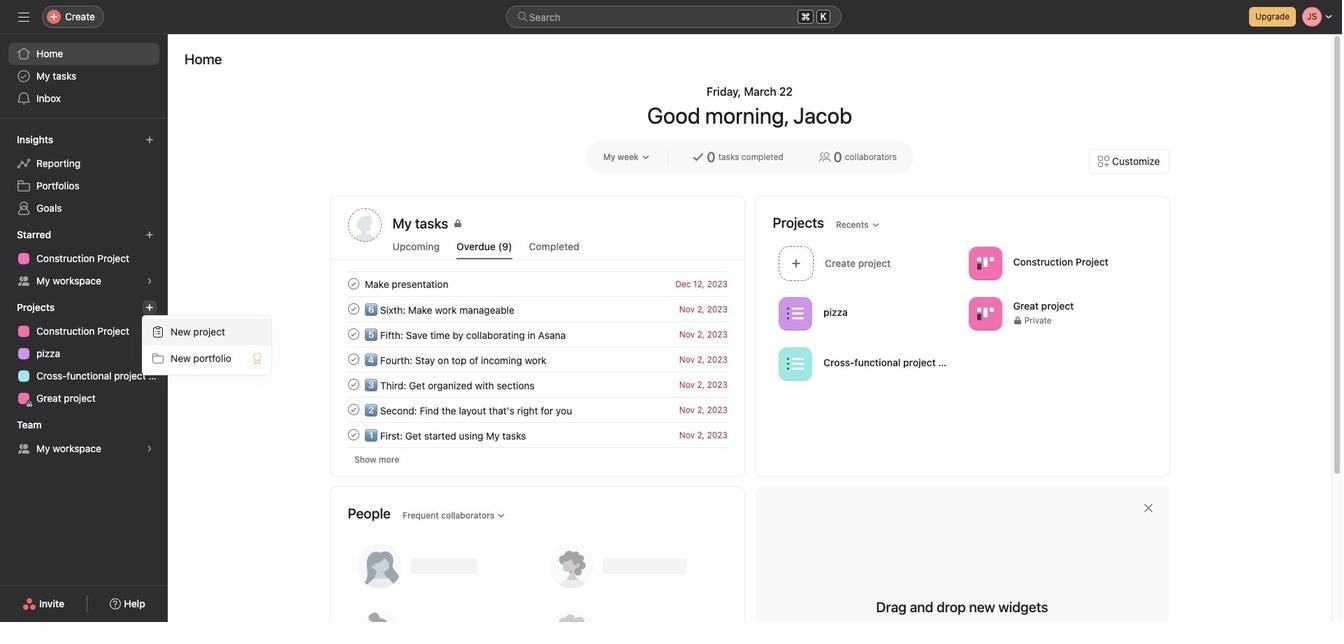 Task type: locate. For each thing, give the bounding box(es) containing it.
global element
[[0, 34, 168, 118]]

2 see details, my workspace image from the top
[[145, 445, 154, 453]]

2 mark complete checkbox from the top
[[345, 351, 362, 368]]

new project or portfolio image
[[145, 304, 154, 312]]

mark complete image for fourth mark complete checkbox from the bottom
[[345, 276, 362, 292]]

None field
[[506, 6, 842, 28]]

6 mark complete image from the top
[[345, 427, 362, 443]]

1 vertical spatial list image
[[787, 356, 804, 372]]

0 vertical spatial see details, my workspace image
[[145, 277, 154, 285]]

add items to starred image
[[145, 231, 154, 239]]

1 list image from the top
[[787, 305, 804, 322]]

1 mark complete checkbox from the top
[[345, 301, 362, 318]]

new insights image
[[145, 136, 154, 144]]

1 see details, my workspace image from the top
[[145, 277, 154, 285]]

Mark complete checkbox
[[345, 276, 362, 292], [345, 326, 362, 343], [345, 376, 362, 393], [345, 401, 362, 418]]

5 mark complete image from the top
[[345, 401, 362, 418]]

board image
[[977, 255, 994, 272], [977, 305, 994, 322]]

dismiss image
[[1143, 503, 1154, 514]]

1 mark complete image from the top
[[345, 276, 362, 292]]

list image
[[787, 305, 804, 322], [787, 356, 804, 372]]

1 vertical spatial see details, my workspace image
[[145, 445, 154, 453]]

0 vertical spatial list image
[[787, 305, 804, 322]]

2 mark complete image from the top
[[345, 326, 362, 343]]

mark complete image for second mark complete option from the top of the page
[[345, 351, 362, 368]]

3 mark complete checkbox from the top
[[345, 427, 362, 443]]

3 mark complete image from the top
[[345, 351, 362, 368]]

1 mark complete checkbox from the top
[[345, 276, 362, 292]]

mark complete image for third mark complete option from the top
[[345, 427, 362, 443]]

2 vertical spatial mark complete checkbox
[[345, 427, 362, 443]]

Search tasks, projects, and more text field
[[506, 6, 842, 28]]

1 vertical spatial mark complete checkbox
[[345, 351, 362, 368]]

projects element
[[0, 295, 168, 413]]

see details, my workspace image
[[145, 277, 154, 285], [145, 445, 154, 453]]

menu item
[[143, 319, 271, 345]]

1 vertical spatial board image
[[977, 305, 994, 322]]

mark complete image for third mark complete checkbox from the bottom of the page
[[345, 326, 362, 343]]

4 mark complete image from the top
[[345, 376, 362, 393]]

mark complete image
[[345, 301, 362, 318]]

list item
[[773, 242, 963, 285], [331, 271, 744, 297], [331, 297, 744, 322], [331, 322, 744, 347], [331, 347, 744, 372], [331, 372, 744, 397], [331, 397, 744, 422], [331, 422, 744, 448]]

0 vertical spatial board image
[[977, 255, 994, 272]]

0 vertical spatial mark complete checkbox
[[345, 301, 362, 318]]

Mark complete checkbox
[[345, 301, 362, 318], [345, 351, 362, 368], [345, 427, 362, 443]]

mark complete image
[[345, 276, 362, 292], [345, 326, 362, 343], [345, 351, 362, 368], [345, 376, 362, 393], [345, 401, 362, 418], [345, 427, 362, 443]]

3 mark complete checkbox from the top
[[345, 376, 362, 393]]

mark complete image for fourth mark complete checkbox from the top
[[345, 401, 362, 418]]



Task type: vqa. For each thing, say whether or not it's contained in the screenshot.
the top the Search button
no



Task type: describe. For each thing, give the bounding box(es) containing it.
2 board image from the top
[[977, 305, 994, 322]]

insights element
[[0, 127, 168, 222]]

2 list image from the top
[[787, 356, 804, 372]]

add profile photo image
[[348, 208, 382, 242]]

hide sidebar image
[[18, 11, 29, 22]]

see details, my workspace image inside "starred" element
[[145, 277, 154, 285]]

starred element
[[0, 222, 168, 295]]

mark complete image for second mark complete checkbox from the bottom
[[345, 376, 362, 393]]

1 board image from the top
[[977, 255, 994, 272]]

see details, my workspace image inside teams 'element'
[[145, 445, 154, 453]]

teams element
[[0, 413, 168, 463]]

2 mark complete checkbox from the top
[[345, 326, 362, 343]]

4 mark complete checkbox from the top
[[345, 401, 362, 418]]



